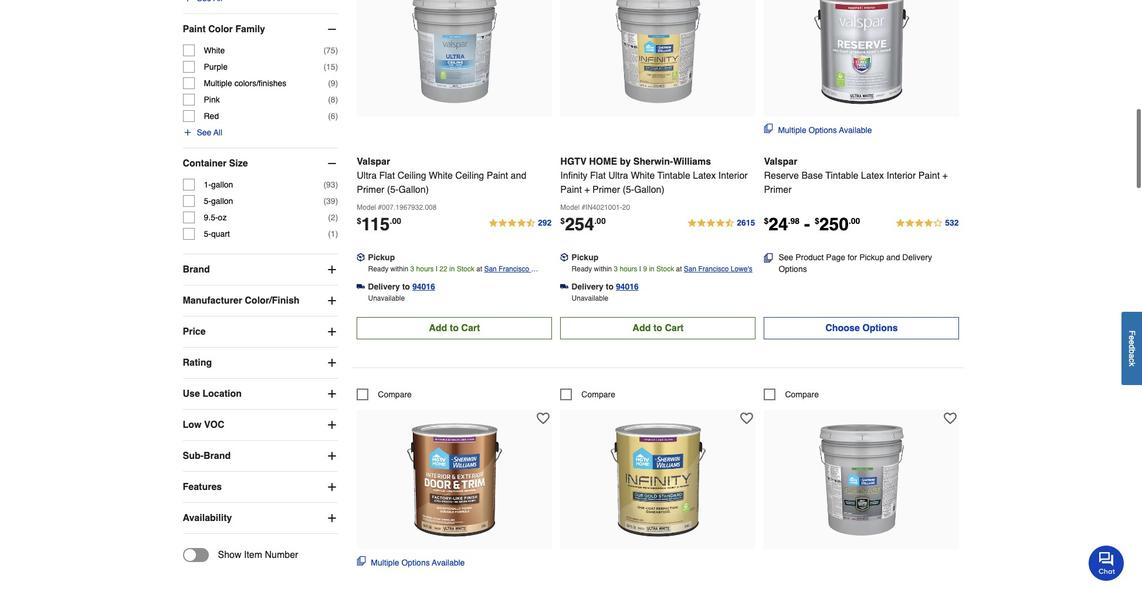 Task type: locate. For each thing, give the bounding box(es) containing it.
0 horizontal spatial add to cart
[[429, 323, 480, 334]]

features
[[183, 482, 222, 493]]

.00 down model # 007.1967932.008
[[390, 217, 401, 226]]

flat down home
[[590, 171, 606, 181]]

2 add to cart button from the left
[[561, 317, 756, 340]]

1 horizontal spatial 9
[[643, 265, 647, 273]]

valspar inside valspar reserve base tintable latex interior paint + primer
[[764, 157, 798, 167]]

pickup for ready within 3 hours | 22 in stock at san francisco lowe's
[[368, 253, 395, 262]]

2 valspar from the left
[[764, 157, 798, 167]]

$ right 2
[[357, 217, 362, 226]]

compare
[[378, 390, 412, 400], [582, 390, 616, 400], [785, 390, 819, 400]]

1 hours from the left
[[416, 265, 434, 273]]

actual price $254.00 element
[[561, 214, 606, 235]]

1 horizontal spatial 4.5 stars image
[[687, 217, 756, 231]]

plus image inside features button
[[326, 482, 338, 494]]

san inside ready within 3 hours | 22 in stock at san francisco lowe's
[[484, 265, 497, 273]]

see inside button
[[197, 128, 211, 137]]

1 5- from the top
[[204, 197, 211, 206]]

1 (5- from the left
[[387, 185, 399, 195]]

0 horizontal spatial pickup image
[[357, 254, 365, 262]]

1 add from the left
[[429, 323, 447, 334]]

1 horizontal spatial +
[[943, 171, 948, 181]]

1 pickup from the left
[[368, 253, 395, 262]]

see left product
[[779, 253, 794, 262]]

94016 for 22
[[412, 282, 435, 292]]

white up the purple at the top
[[204, 46, 225, 55]]

cart
[[461, 323, 480, 334], [665, 323, 684, 334]]

multiple for hgtv home by sherwin-williams semi-gloss ultra white acrylic interior/exterior door and trim paint (1-gallon) image
[[371, 559, 399, 568]]

2 heart outline image from the left
[[944, 413, 957, 425]]

f e e d b a c k button
[[1122, 312, 1142, 386]]

primer
[[357, 185, 385, 195], [593, 185, 620, 195], [764, 185, 792, 195]]

white down sherwin-
[[631, 171, 655, 181]]

a
[[1128, 354, 1137, 359]]

1 94016 from the left
[[412, 282, 435, 292]]

and right for
[[887, 253, 900, 262]]

4.5 stars image containing 2615
[[687, 217, 756, 231]]

1 gallon) from the left
[[399, 185, 429, 195]]

2 ultra from the left
[[609, 171, 628, 181]]

) up 1
[[335, 213, 338, 223]]

francisco inside ready within 3 hours | 22 in stock at san francisco lowe's
[[499, 265, 529, 273]]

0 horizontal spatial hours
[[416, 265, 434, 273]]

( for 75
[[324, 46, 326, 55]]

( up ( 15 )
[[324, 46, 326, 55]]

292
[[538, 218, 552, 228]]

2 flat from the left
[[590, 171, 606, 181]]

0 horizontal spatial delivery to 94016
[[368, 282, 435, 292]]

white
[[204, 46, 225, 55], [429, 171, 453, 181], [631, 171, 655, 181]]

1 | from the left
[[436, 265, 438, 273]]

valspar inside valspar ultra flat ceiling white ceiling paint and primer (5-gallon)
[[357, 157, 390, 167]]

within inside ready within 3 hours | 22 in stock at san francisco lowe's
[[391, 265, 409, 273]]

2
[[331, 213, 335, 223]]

2 horizontal spatial .00
[[849, 217, 860, 226]]

use
[[183, 389, 200, 400]]

2 pickup image from the left
[[561, 254, 569, 262]]

pickup image up truck filled icon
[[561, 254, 569, 262]]

2 add from the left
[[633, 323, 651, 334]]

stock inside ready within 3 hours | 22 in stock at san francisco lowe's
[[457, 265, 475, 273]]

0 vertical spatial see
[[197, 128, 211, 137]]

model up 115
[[357, 204, 376, 212]]

available
[[839, 126, 872, 135], [432, 559, 465, 568]]

plus image for manufacturer color/finish
[[326, 295, 338, 307]]

2 .00 from the left
[[595, 217, 606, 226]]

2 horizontal spatial multiple
[[778, 126, 807, 135]]

plus image inside "rating" "button"
[[326, 358, 338, 369]]

1 horizontal spatial multiple options available
[[778, 126, 872, 135]]

0 vertical spatial 9
[[331, 79, 335, 88]]

see all
[[197, 128, 222, 137]]

1 $ from the left
[[357, 217, 362, 226]]

paint inside valspar reserve base tintable latex interior paint + primer
[[919, 171, 940, 181]]

see left all
[[197, 128, 211, 137]]

3 pickup from the left
[[860, 253, 884, 262]]

2 ) from the top
[[335, 62, 338, 72]]

at for 9
[[676, 265, 682, 273]]

1 vertical spatial gallon
[[211, 197, 233, 206]]

2 4.5 stars image from the left
[[687, 217, 756, 231]]

1 horizontal spatial ready
[[572, 265, 592, 273]]

( 15 )
[[324, 62, 338, 72]]

2 (5- from the left
[[623, 185, 634, 195]]

1 san francisco lowe's button from the left
[[484, 263, 552, 285]]

1 horizontal spatial compare
[[582, 390, 616, 400]]

paint down infinity
[[561, 185, 582, 195]]

0 horizontal spatial compare
[[378, 390, 412, 400]]

(5- inside valspar ultra flat ceiling white ceiling paint and primer (5-gallon)
[[387, 185, 399, 195]]

1 horizontal spatial at
[[676, 265, 682, 273]]

1 vertical spatial lowe's
[[484, 277, 506, 285]]

plus image for sub-brand
[[326, 451, 338, 463]]

gallon up 5-gallon
[[211, 180, 233, 190]]

paint up 4 stars image
[[919, 171, 940, 181]]

see product page for pickup and delivery options
[[779, 253, 932, 274]]

add to cart for second "add to cart" button from the right
[[429, 323, 480, 334]]

( up "( 6 )"
[[328, 95, 331, 105]]

5- down 9.5-
[[204, 230, 211, 239]]

$ right 2615
[[764, 217, 769, 226]]

1 horizontal spatial primer
[[593, 185, 620, 195]]

in
[[450, 265, 455, 273], [649, 265, 655, 273]]

.00
[[390, 217, 401, 226], [595, 217, 606, 226], [849, 217, 860, 226]]

) up ( 9 )
[[335, 62, 338, 72]]

plus image
[[183, 128, 192, 137], [326, 264, 338, 276], [326, 295, 338, 307], [326, 326, 338, 338], [326, 358, 338, 369], [326, 420, 338, 431], [326, 451, 338, 463]]

sub-brand button
[[183, 441, 338, 472]]

2 at from the left
[[676, 265, 682, 273]]

( up ( 39 )
[[324, 180, 326, 190]]

.00 up for
[[849, 217, 860, 226]]

9 ) from the top
[[335, 230, 338, 239]]

hgtv home by sherwin-williams infinity flat ultra white tintable latex interior paint + primer (5-gallon) image
[[594, 0, 723, 112]]

1 .00 from the left
[[390, 217, 401, 226]]

$ 24 .98 - $ 250 .00
[[764, 214, 860, 235]]

plus image inside the price button
[[326, 326, 338, 338]]

model
[[357, 204, 376, 212], [561, 204, 580, 212]]

delivery to 94016 right truck filled icon
[[572, 282, 639, 292]]

manufacturer color/finish
[[183, 296, 300, 306]]

2615 button
[[687, 217, 756, 231]]

unavailable
[[368, 295, 405, 303], [572, 295, 609, 303]]

6 ) from the top
[[335, 180, 338, 190]]

2 san francisco lowe's button from the left
[[684, 263, 753, 275]]

plus image
[[183, 0, 192, 3], [326, 389, 338, 400], [326, 482, 338, 494], [326, 513, 338, 525]]

0 horizontal spatial multiple
[[204, 79, 232, 88]]

2 gallon) from the left
[[634, 185, 665, 195]]

( down 39
[[328, 213, 331, 223]]

see for see product page for pickup and delivery options
[[779, 253, 794, 262]]

1 vertical spatial and
[[887, 253, 900, 262]]

94016 for 9
[[616, 282, 639, 292]]

hours for 22
[[416, 265, 434, 273]]

+ inside hgtv home by sherwin-williams infinity flat ultra white tintable latex interior paint + primer (5-gallon)
[[585, 185, 590, 195]]

1 vertical spatial 5-
[[204, 230, 211, 239]]

see inside see product page for pickup and delivery options
[[779, 253, 794, 262]]

paint left color
[[183, 24, 206, 35]]

$ for 24
[[764, 217, 769, 226]]

) for ( 39 )
[[335, 197, 338, 206]]

stock for 22
[[457, 265, 475, 273]]

ready for ready within 3 hours | 9 in stock at san francisco lowe's
[[572, 265, 592, 273]]

1 4.5 stars image from the left
[[488, 217, 552, 231]]

use location button
[[183, 379, 338, 410]]

5005508533 element
[[357, 389, 412, 401]]

francisco down the 292 button
[[499, 265, 529, 273]]

0 vertical spatial gallon
[[211, 180, 233, 190]]

actual price $115.00 element
[[357, 214, 401, 235]]

2 horizontal spatial delivery
[[903, 253, 932, 262]]

5- for quart
[[204, 230, 211, 239]]

unavailable for ready within 3 hours | 9 in stock at san francisco lowe's
[[572, 295, 609, 303]]

1 horizontal spatial gallon)
[[634, 185, 665, 195]]

plus image inside low voc button
[[326, 420, 338, 431]]

$
[[357, 217, 362, 226], [561, 217, 565, 226], [764, 217, 769, 226], [815, 217, 820, 226]]

gallon for 5-
[[211, 197, 233, 206]]

brand down voc
[[204, 451, 231, 462]]

san down 2615 button
[[684, 265, 697, 273]]

price button
[[183, 317, 338, 348]]

san for 9
[[684, 265, 697, 273]]

2 latex from the left
[[861, 171, 884, 181]]

0 horizontal spatial cart
[[461, 323, 480, 334]]

5- down 1-
[[204, 197, 211, 206]]

compare inside 5005916579 element
[[785, 390, 819, 400]]

compare for 5005916579 element
[[785, 390, 819, 400]]

0 vertical spatial available
[[839, 126, 872, 135]]

0 horizontal spatial san
[[484, 265, 497, 273]]

gallon for 1-
[[211, 180, 233, 190]]

delivery to 94016 right truck filled image
[[368, 282, 435, 292]]

san for 22
[[484, 265, 497, 273]]

gallon)
[[399, 185, 429, 195], [634, 185, 665, 195]]

2 5- from the top
[[204, 230, 211, 239]]

) for ( 2 )
[[335, 213, 338, 223]]

1 horizontal spatial multiple
[[371, 559, 399, 568]]

gallon) down sherwin-
[[634, 185, 665, 195]]

francisco
[[499, 265, 529, 273], [699, 265, 729, 273]]

94016
[[412, 282, 435, 292], [616, 282, 639, 292]]

gallon up oz
[[211, 197, 233, 206]]

san francisco lowe's button left truck filled icon
[[484, 263, 552, 285]]

7 ) from the top
[[335, 197, 338, 206]]

2 | from the left
[[640, 265, 641, 273]]

1
[[331, 230, 335, 239]]

to
[[402, 282, 410, 292], [606, 282, 614, 292], [450, 323, 459, 334], [654, 323, 662, 334]]

francisco down 2615 button
[[699, 265, 729, 273]]

0 vertical spatial +
[[943, 171, 948, 181]]

# up actual price $115.00 'element'
[[378, 204, 382, 212]]

e up b
[[1128, 341, 1137, 345]]

0 horizontal spatial .00
[[390, 217, 401, 226]]

pickup image up truck filled image
[[357, 254, 365, 262]]

delivery to 94016
[[368, 282, 435, 292], [572, 282, 639, 292]]

0 horizontal spatial heart outline image
[[537, 413, 550, 425]]

1 primer from the left
[[357, 185, 385, 195]]

2 gallon from the top
[[211, 197, 233, 206]]

9
[[331, 79, 335, 88], [643, 265, 647, 273]]

( down 8
[[328, 112, 331, 121]]

interior up 532 button
[[887, 171, 916, 181]]

1 horizontal spatial heart outline image
[[944, 413, 957, 425]]

plus image for use location
[[326, 389, 338, 400]]

2 horizontal spatial compare
[[785, 390, 819, 400]]

latex inside valspar reserve base tintable latex interior paint + primer
[[861, 171, 884, 181]]

1 horizontal spatial white
[[429, 171, 453, 181]]

truck filled image
[[561, 283, 569, 291]]

3 compare from the left
[[785, 390, 819, 400]]

1 horizontal spatial available
[[839, 126, 872, 135]]

1 # from the left
[[378, 204, 382, 212]]

.00 inside $ 115 .00
[[390, 217, 401, 226]]

2 ready from the left
[[572, 265, 592, 273]]

truck filled image
[[357, 283, 365, 291]]

4.5 stars image for 254
[[687, 217, 756, 231]]

2 3 from the left
[[614, 265, 618, 273]]

5 ) from the top
[[335, 112, 338, 121]]

delivery right truck filled icon
[[572, 282, 604, 292]]

3
[[410, 265, 414, 273], [614, 265, 618, 273]]

1 latex from the left
[[693, 171, 716, 181]]

1 valspar from the left
[[357, 157, 390, 167]]

brand
[[183, 265, 210, 275], [204, 451, 231, 462]]

gallon) up 007.1967932.008
[[399, 185, 429, 195]]

$ inside $ 254 .00
[[561, 217, 565, 226]]

ready down $ 115 .00
[[368, 265, 389, 273]]

1-
[[204, 180, 211, 190]]

interior inside hgtv home by sherwin-williams infinity flat ultra white tintable latex interior paint + primer (5-gallon)
[[719, 171, 748, 181]]

1 horizontal spatial stock
[[657, 265, 674, 273]]

white inside valspar ultra flat ceiling white ceiling paint and primer (5-gallon)
[[429, 171, 453, 181]]

ultra inside valspar ultra flat ceiling white ceiling paint and primer (5-gallon)
[[357, 171, 377, 181]]

primer inside valspar ultra flat ceiling white ceiling paint and primer (5-gallon)
[[357, 185, 385, 195]]

| inside ready within 3 hours | 22 in stock at san francisco lowe's
[[436, 265, 438, 273]]

.00 inside $ 254 .00
[[595, 217, 606, 226]]

manufacturer color/finish button
[[183, 286, 338, 316]]

250
[[820, 214, 849, 235]]

1 ultra from the left
[[357, 171, 377, 181]]

2 san from the left
[[684, 265, 697, 273]]

2615
[[737, 218, 755, 228]]

3 inside ready within 3 hours | 22 in stock at san francisco lowe's
[[410, 265, 414, 273]]

tintable down williams
[[658, 171, 691, 181]]

2 vertical spatial multiple
[[371, 559, 399, 568]]

( down the ( 75 )
[[324, 62, 326, 72]]

1 horizontal spatial valspar
[[764, 157, 798, 167]]

1 horizontal spatial flat
[[590, 171, 606, 181]]

in inside ready within 3 hours | 22 in stock at san francisco lowe's
[[450, 265, 455, 273]]

2 hours from the left
[[620, 265, 638, 273]]

1 horizontal spatial within
[[594, 265, 612, 273]]

3 ) from the top
[[335, 79, 338, 88]]

primer inside valspar reserve base tintable latex interior paint + primer
[[764, 185, 792, 195]]

) up ( 15 )
[[335, 46, 338, 55]]

1 within from the left
[[391, 265, 409, 273]]

1 vertical spatial multiple options available
[[371, 559, 465, 568]]

valspar right minus icon
[[357, 157, 390, 167]]

1 interior from the left
[[719, 171, 748, 181]]

primer inside hgtv home by sherwin-williams infinity flat ultra white tintable latex interior paint + primer (5-gallon)
[[593, 185, 620, 195]]

at inside ready within 3 hours | 22 in stock at san francisco lowe's
[[477, 265, 482, 273]]

pickup right for
[[860, 253, 884, 262]]

1 horizontal spatial delivery
[[572, 282, 604, 292]]

0 horizontal spatial multiple options available
[[371, 559, 465, 568]]

0 horizontal spatial see
[[197, 128, 211, 137]]

1 3 from the left
[[410, 265, 414, 273]]

1 horizontal spatial see
[[779, 253, 794, 262]]

$ right -
[[815, 217, 820, 226]]

hours for 9
[[620, 265, 638, 273]]

container
[[183, 159, 227, 169]]

multiple options available link for valspar reserve base tintable latex interior paint + primer image
[[764, 124, 872, 136]]

2 94016 button from the left
[[616, 281, 639, 293]]

2 stock from the left
[[657, 265, 674, 273]]

0 horizontal spatial ultra
[[357, 171, 377, 181]]

1 ready from the left
[[368, 265, 389, 273]]

flat up model # 007.1967932.008
[[379, 171, 395, 181]]

within down $ 254 .00
[[594, 265, 612, 273]]

) up ( 2 )
[[335, 197, 338, 206]]

all
[[214, 128, 222, 137]]

115
[[362, 214, 390, 235]]

2 e from the top
[[1128, 341, 1137, 345]]

0 horizontal spatial lowe's
[[484, 277, 506, 285]]

4.5 stars image
[[488, 217, 552, 231], [687, 217, 756, 231]]

1 at from the left
[[477, 265, 482, 273]]

1 horizontal spatial multiple options available link
[[764, 124, 872, 136]]

2 pickup from the left
[[572, 253, 599, 262]]

4 $ from the left
[[815, 217, 820, 226]]

2 horizontal spatial white
[[631, 171, 655, 181]]

pickup down "actual price $254.00" element
[[572, 253, 599, 262]]

lowe's for ready within 3 hours | 9 in stock at san francisco lowe's
[[731, 265, 753, 273]]

compare inside 5005508533 element
[[378, 390, 412, 400]]

1 tintable from the left
[[658, 171, 691, 181]]

ultra down by
[[609, 171, 628, 181]]

2 $ from the left
[[561, 217, 565, 226]]

pickup image
[[357, 254, 365, 262], [561, 254, 569, 262]]

# up "actual price $254.00" element
[[582, 204, 586, 212]]

plus image for rating
[[326, 358, 338, 369]]

) up "( 6 )"
[[335, 95, 338, 105]]

add
[[429, 323, 447, 334], [633, 323, 651, 334]]

0 horizontal spatial francisco
[[499, 265, 529, 273]]

| for 22
[[436, 265, 438, 273]]

4 ) from the top
[[335, 95, 338, 105]]

delivery down 4 stars image
[[903, 253, 932, 262]]

2 94016 from the left
[[616, 282, 639, 292]]

paint inside hgtv home by sherwin-williams infinity flat ultra white tintable latex interior paint + primer (5-gallon)
[[561, 185, 582, 195]]

paint inside valspar ultra flat ceiling white ceiling paint and primer (5-gallon)
[[487, 171, 508, 181]]

3 $ from the left
[[764, 217, 769, 226]]

interior inside valspar reserve base tintable latex interior paint + primer
[[887, 171, 916, 181]]

0 vertical spatial multiple
[[204, 79, 232, 88]]

1 vertical spatial multiple options available link
[[357, 557, 465, 569]]

( 39 )
[[324, 197, 338, 206]]

( 9 )
[[328, 79, 338, 88]]

1 horizontal spatial add to cart button
[[561, 317, 756, 340]]

0 horizontal spatial (5-
[[387, 185, 399, 195]]

0 horizontal spatial ceiling
[[398, 171, 426, 181]]

0 horizontal spatial pickup
[[368, 253, 395, 262]]

1 horizontal spatial ceiling
[[456, 171, 484, 181]]

3 .00 from the left
[[849, 217, 860, 226]]

san right 22
[[484, 265, 497, 273]]

container size button
[[183, 149, 338, 179]]

) for ( 6 )
[[335, 112, 338, 121]]

$ right the 292
[[561, 217, 565, 226]]

and up the 292 button
[[511, 171, 527, 181]]

2 within from the left
[[594, 265, 612, 273]]

2 primer from the left
[[593, 185, 620, 195]]

0 vertical spatial 5-
[[204, 197, 211, 206]]

) up 8
[[335, 79, 338, 88]]

1 horizontal spatial san
[[684, 265, 697, 273]]

1 horizontal spatial delivery to 94016
[[572, 282, 639, 292]]

1 add to cart from the left
[[429, 323, 480, 334]]

#
[[378, 204, 382, 212], [582, 204, 586, 212]]

0 horizontal spatial 94016 button
[[412, 281, 435, 293]]

2 in from the left
[[649, 265, 655, 273]]

minus image
[[326, 24, 338, 35]]

pickup down $ 115 .00
[[368, 253, 395, 262]]

tintable
[[658, 171, 691, 181], [826, 171, 859, 181]]

1 horizontal spatial francisco
[[699, 265, 729, 273]]

1 in from the left
[[450, 265, 455, 273]]

gallon) inside valspar ultra flat ceiling white ceiling paint and primer (5-gallon)
[[399, 185, 429, 195]]

(5- up model # 007.1967932.008
[[387, 185, 399, 195]]

compare for 5005508279 element
[[582, 390, 616, 400]]

# for hgtv home by sherwin-williams infinity flat ultra white tintable latex interior paint + primer (5-gallon)
[[582, 204, 586, 212]]

1 san from the left
[[484, 265, 497, 273]]

0 horizontal spatial stock
[[457, 265, 475, 273]]

1 horizontal spatial #
[[582, 204, 586, 212]]

+ up 532
[[943, 171, 948, 181]]

0 horizontal spatial 4.5 stars image
[[488, 217, 552, 231]]

primer up model # 007.1967932.008
[[357, 185, 385, 195]]

0 horizontal spatial +
[[585, 185, 590, 195]]

compare inside 5005508279 element
[[582, 390, 616, 400]]

0 horizontal spatial primer
[[357, 185, 385, 195]]

san
[[484, 265, 497, 273], [684, 265, 697, 273]]

5-gallon
[[204, 197, 233, 206]]

1 horizontal spatial cart
[[665, 323, 684, 334]]

|
[[436, 265, 438, 273], [640, 265, 641, 273]]

interior
[[719, 171, 748, 181], [887, 171, 916, 181]]

1 horizontal spatial ultra
[[609, 171, 628, 181]]

5- for gallon
[[204, 197, 211, 206]]

paint color family
[[183, 24, 265, 35]]

1 horizontal spatial pickup image
[[561, 254, 569, 262]]

2 model from the left
[[561, 204, 580, 212]]

1 francisco from the left
[[499, 265, 529, 273]]

delivery for ready within 3 hours | 9 in stock at san francisco lowe's
[[572, 282, 604, 292]]

2 horizontal spatial primer
[[764, 185, 792, 195]]

0 horizontal spatial 94016
[[412, 282, 435, 292]]

primer up the in4021001-
[[593, 185, 620, 195]]

white inside hgtv home by sherwin-williams infinity flat ultra white tintable latex interior paint + primer (5-gallon)
[[631, 171, 655, 181]]

san francisco lowe's button down 2615 button
[[684, 263, 753, 275]]

1 unavailable from the left
[[368, 295, 405, 303]]

1 vertical spatial 9
[[643, 265, 647, 273]]

plus image inside use location button
[[326, 389, 338, 400]]

2 cart from the left
[[665, 323, 684, 334]]

2 unavailable from the left
[[572, 295, 609, 303]]

1 stock from the left
[[457, 265, 475, 273]]

delivery for ready within 3 hours | 22 in stock at san francisco lowe's
[[368, 282, 400, 292]]

and
[[511, 171, 527, 181], [887, 253, 900, 262]]

( down 15
[[328, 79, 331, 88]]

san francisco lowe's button for ready within 3 hours | 22 in stock at san francisco lowe's
[[484, 263, 552, 285]]

1 horizontal spatial |
[[640, 265, 641, 273]]

2 delivery to 94016 from the left
[[572, 282, 639, 292]]

0 horizontal spatial add
[[429, 323, 447, 334]]

price
[[183, 327, 206, 338]]

1 horizontal spatial 94016 button
[[616, 281, 639, 293]]

ready inside ready within 3 hours | 22 in stock at san francisco lowe's
[[368, 265, 389, 273]]

plus image for features
[[326, 482, 338, 494]]

1 horizontal spatial and
[[887, 253, 900, 262]]

gallon) inside hgtv home by sherwin-williams infinity flat ultra white tintable latex interior paint + primer (5-gallon)
[[634, 185, 665, 195]]

0 vertical spatial and
[[511, 171, 527, 181]]

1 add to cart button from the left
[[357, 317, 552, 340]]

0 horizontal spatial available
[[432, 559, 465, 568]]

1 heart outline image from the left
[[537, 413, 550, 425]]

c
[[1128, 359, 1137, 363]]

1 horizontal spatial add to cart
[[633, 323, 684, 334]]

532
[[945, 218, 959, 228]]

tintable inside valspar reserve base tintable latex interior paint + primer
[[826, 171, 859, 181]]

flat inside hgtv home by sherwin-williams infinity flat ultra white tintable latex interior paint + primer (5-gallon)
[[590, 171, 606, 181]]

hgtv home by sherwin-williams infinity semi-gloss ultra white tintable latex interior paint + primer (1-gallon) image
[[594, 416, 723, 545]]

brand up manufacturer
[[183, 265, 210, 275]]

plus image inside sub-brand button
[[326, 451, 338, 463]]

9.5-
[[204, 213, 218, 223]]

0 horizontal spatial 9
[[331, 79, 335, 88]]

interior left the reserve
[[719, 171, 748, 181]]

1 horizontal spatial tintable
[[826, 171, 859, 181]]

chat invite button image
[[1089, 546, 1125, 582]]

2 # from the left
[[582, 204, 586, 212]]

compare for 5005508533 element
[[378, 390, 412, 400]]

5005508279 element
[[561, 389, 616, 401]]

1 vertical spatial +
[[585, 185, 590, 195]]

1 horizontal spatial unavailable
[[572, 295, 609, 303]]

.00 down the in4021001-
[[595, 217, 606, 226]]

plus image inside brand button
[[326, 264, 338, 276]]

ready down $ 254 .00
[[572, 265, 592, 273]]

(5- up 20
[[623, 185, 634, 195]]

0 horizontal spatial tintable
[[658, 171, 691, 181]]

williams
[[673, 157, 711, 167]]

primer down the reserve
[[764, 185, 792, 195]]

multiple options available for valspar reserve base tintable latex interior paint + primer image
[[778, 126, 872, 135]]

valspar for reserve
[[764, 157, 798, 167]]

within left 22
[[391, 265, 409, 273]]

( down 2
[[328, 230, 331, 239]]

add to cart for 2nd "add to cart" button from the left
[[633, 323, 684, 334]]

1 cart from the left
[[461, 323, 480, 334]]

heart outline image
[[741, 413, 754, 425]]

) down 2
[[335, 230, 338, 239]]

infinity
[[561, 171, 588, 181]]

1 horizontal spatial interior
[[887, 171, 916, 181]]

multiple colors/finishes
[[204, 79, 287, 88]]

0 horizontal spatial latex
[[693, 171, 716, 181]]

2 compare from the left
[[582, 390, 616, 400]]

features button
[[183, 473, 338, 503]]

size
[[229, 159, 248, 169]]

lowe's
[[731, 265, 753, 273], [484, 277, 506, 285]]

within for ready within 3 hours | 9 in stock at san francisco lowe's
[[594, 265, 612, 273]]

1 vertical spatial available
[[432, 559, 465, 568]]

2 add to cart from the left
[[633, 323, 684, 334]]

plus image inside manufacturer color/finish button
[[326, 295, 338, 307]]

white up 007.1967932.008
[[429, 171, 453, 181]]

heart outline image
[[537, 413, 550, 425], [944, 413, 957, 425]]

reserve
[[764, 171, 799, 181]]

model up 254 at the top of page
[[561, 204, 580, 212]]

valspar
[[357, 157, 390, 167], [764, 157, 798, 167]]

1 pickup image from the left
[[357, 254, 365, 262]]

$ inside $ 115 .00
[[357, 217, 362, 226]]

1 compare from the left
[[378, 390, 412, 400]]

94016 button for 9
[[616, 281, 639, 293]]

) up ( 39 )
[[335, 180, 338, 190]]

lowe's inside ready within 3 hours | 22 in stock at san francisco lowe's
[[484, 277, 506, 285]]

1 delivery to 94016 from the left
[[368, 282, 435, 292]]

+ down infinity
[[585, 185, 590, 195]]

add to cart
[[429, 323, 480, 334], [633, 323, 684, 334]]

e up d
[[1128, 336, 1137, 341]]

0 horizontal spatial within
[[391, 265, 409, 273]]

2 interior from the left
[[887, 171, 916, 181]]

ultra right 93
[[357, 171, 377, 181]]

low voc
[[183, 420, 225, 431]]

tintable right base
[[826, 171, 859, 181]]

( down ( 93 )
[[324, 197, 326, 206]]

plus image for availability
[[326, 513, 338, 525]]

hours inside ready within 3 hours | 22 in stock at san francisco lowe's
[[416, 265, 434, 273]]

1 horizontal spatial 3
[[614, 265, 618, 273]]

4.5 stars image containing 292
[[488, 217, 552, 231]]

) down 8
[[335, 112, 338, 121]]

0 horizontal spatial and
[[511, 171, 527, 181]]

see all button
[[183, 127, 222, 139]]

san francisco lowe's button for ready within 3 hours | 9 in stock at san francisco lowe's
[[684, 263, 753, 275]]

1 ) from the top
[[335, 46, 338, 55]]

paint up the 292 button
[[487, 171, 508, 181]]

0 horizontal spatial unavailable
[[368, 295, 405, 303]]

see
[[197, 128, 211, 137], [779, 253, 794, 262]]

8 ) from the top
[[335, 213, 338, 223]]

pickup image for ready within 3 hours | 22 in stock at san francisco lowe's
[[357, 254, 365, 262]]

( for 93
[[324, 180, 326, 190]]

valspar up the reserve
[[764, 157, 798, 167]]

plus image inside availability button
[[326, 513, 338, 525]]

flat inside valspar ultra flat ceiling white ceiling paint and primer (5-gallon)
[[379, 171, 395, 181]]

) for ( 15 )
[[335, 62, 338, 72]]

1 gallon from the top
[[211, 180, 233, 190]]

1 flat from the left
[[379, 171, 395, 181]]

24
[[769, 214, 788, 235]]

multiple options available
[[778, 126, 872, 135], [371, 559, 465, 568]]

stock for 9
[[657, 265, 674, 273]]

within for ready within 3 hours | 22 in stock at san francisco lowe's
[[391, 265, 409, 273]]

3 primer from the left
[[764, 185, 792, 195]]

1 vertical spatial brand
[[204, 451, 231, 462]]

0 horizontal spatial gallon)
[[399, 185, 429, 195]]

1 model from the left
[[357, 204, 376, 212]]

2 francisco from the left
[[699, 265, 729, 273]]

1 horizontal spatial 94016
[[616, 282, 639, 292]]

0 horizontal spatial model
[[357, 204, 376, 212]]

2 tintable from the left
[[826, 171, 859, 181]]

see for see all
[[197, 128, 211, 137]]

1 horizontal spatial san francisco lowe's button
[[684, 263, 753, 275]]

pink
[[204, 95, 220, 105]]

# for valspar ultra flat ceiling white ceiling paint and primer (5-gallon)
[[378, 204, 382, 212]]

delivery right truck filled image
[[368, 282, 400, 292]]

1 94016 button from the left
[[412, 281, 435, 293]]



Task type: vqa. For each thing, say whether or not it's contained in the screenshot.
rightmost pickup icon
yes



Task type: describe. For each thing, give the bounding box(es) containing it.
$24.98-$250.00 element
[[764, 214, 860, 235]]

paint inside button
[[183, 24, 206, 35]]

lowe's for ready within 3 hours | 22 in stock at san francisco lowe's
[[484, 277, 506, 285]]

5005916579 element
[[764, 389, 819, 401]]

choose
[[826, 323, 860, 334]]

choose options
[[826, 323, 898, 334]]

k
[[1128, 363, 1137, 367]]

) for ( 8 )
[[335, 95, 338, 105]]

location
[[203, 389, 242, 400]]

choose options link
[[764, 317, 960, 340]]

254
[[565, 214, 595, 235]]

sherwin-
[[634, 157, 673, 167]]

latex inside hgtv home by sherwin-williams infinity flat ultra white tintable latex interior paint + primer (5-gallon)
[[693, 171, 716, 181]]

container size
[[183, 159, 248, 169]]

valspar for ultra
[[357, 157, 390, 167]]

color/finish
[[245, 296, 300, 306]]

.00 for 115
[[390, 217, 401, 226]]

$ 115 .00
[[357, 214, 401, 235]]

0 horizontal spatial white
[[204, 46, 225, 55]]

in for 9
[[649, 265, 655, 273]]

hgtv home by sherwin-williams infinity flat ultra white tintable latex interior paint + primer (5-gallon)
[[561, 157, 748, 195]]

and inside see product page for pickup and delivery options
[[887, 253, 900, 262]]

hgtv home by sherwin-williams everlast satin ultra white enamel tintable latex exterior paint + primer (5-gallon) image
[[797, 416, 927, 545]]

( 93 )
[[324, 180, 338, 190]]

sub-
[[183, 451, 204, 462]]

f
[[1128, 331, 1137, 336]]

francisco for ready within 3 hours | 22 in stock at san francisco lowe's
[[499, 265, 529, 273]]

and inside valspar ultra flat ceiling white ceiling paint and primer (5-gallon)
[[511, 171, 527, 181]]

4 stars image
[[896, 217, 960, 231]]

( for 2
[[328, 213, 331, 223]]

paint color family button
[[183, 14, 338, 45]]

) for ( 93 )
[[335, 180, 338, 190]]

( for 39
[[324, 197, 326, 206]]

item
[[244, 551, 262, 561]]

product
[[796, 253, 824, 262]]

family
[[235, 24, 265, 35]]

low
[[183, 420, 202, 431]]

manufacturer
[[183, 296, 242, 306]]

model # 007.1967932.008
[[357, 204, 437, 212]]

8
[[331, 95, 335, 105]]

(5- inside hgtv home by sherwin-williams infinity flat ultra white tintable latex interior paint + primer (5-gallon)
[[623, 185, 634, 195]]

add for second "add to cart" button from the right
[[429, 323, 447, 334]]

$ for 115
[[357, 217, 362, 226]]

color
[[208, 24, 233, 35]]

1-gallon
[[204, 180, 233, 190]]

add for 2nd "add to cart" button from the left
[[633, 323, 651, 334]]

available for valspar reserve base tintable latex interior paint + primer image
[[839, 126, 872, 135]]

2 ceiling from the left
[[456, 171, 484, 181]]

$ for 254
[[561, 217, 565, 226]]

available for hgtv home by sherwin-williams semi-gloss ultra white acrylic interior/exterior door and trim paint (1-gallon) image
[[432, 559, 465, 568]]

multiple for valspar reserve base tintable latex interior paint + primer image
[[778, 126, 807, 135]]

voc
[[204, 420, 225, 431]]

sub-brand
[[183, 451, 231, 462]]

for
[[848, 253, 857, 262]]

292 button
[[488, 217, 552, 231]]

options inside see product page for pickup and delivery options
[[779, 265, 807, 274]]

model for infinity flat ultra white tintable latex interior paint + primer (5-gallon)
[[561, 204, 580, 212]]

ultra inside hgtv home by sherwin-williams infinity flat ultra white tintable latex interior paint + primer (5-gallon)
[[609, 171, 628, 181]]

ready within 3 hours | 22 in stock at san francisco lowe's
[[368, 265, 531, 285]]

valspar reserve base tintable latex interior paint + primer image
[[797, 0, 927, 112]]

007.1967932.008
[[382, 204, 437, 212]]

use location
[[183, 389, 242, 400]]

.98
[[788, 217, 800, 226]]

minus image
[[326, 158, 338, 170]]

multiple options available for hgtv home by sherwin-williams semi-gloss ultra white acrylic interior/exterior door and trim paint (1-gallon) image
[[371, 559, 465, 568]]

francisco for ready within 3 hours | 9 in stock at san francisco lowe's
[[699, 265, 729, 273]]

( for 8
[[328, 95, 331, 105]]

93
[[326, 180, 335, 190]]

.00 inside $ 24 .98 - $ 250 .00
[[849, 217, 860, 226]]

rating button
[[183, 348, 338, 379]]

.00 for 254
[[595, 217, 606, 226]]

unavailable for ready within 3 hours | 22 in stock at san francisco lowe's
[[368, 295, 405, 303]]

in for 22
[[450, 265, 455, 273]]

show
[[218, 551, 241, 561]]

red
[[204, 112, 219, 121]]

hgtv home by sherwin-williams semi-gloss ultra white acrylic interior/exterior door and trim paint (1-gallon) image
[[390, 416, 519, 545]]

94016 button for 22
[[412, 281, 435, 293]]

$ 254 .00
[[561, 214, 606, 235]]

6
[[331, 112, 335, 121]]

( 6 )
[[328, 112, 338, 121]]

by
[[620, 157, 631, 167]]

pickup inside see product page for pickup and delivery options
[[860, 253, 884, 262]]

f e e d b a c k
[[1128, 331, 1137, 367]]

) for ( 9 )
[[335, 79, 338, 88]]

cart for 2nd "add to cart" button from the left
[[665, 323, 684, 334]]

plus image for low voc
[[326, 420, 338, 431]]

15
[[326, 62, 335, 72]]

hgtv
[[561, 157, 587, 167]]

1 ceiling from the left
[[398, 171, 426, 181]]

delivery to 94016 for ready within 3 hours | 9 in stock at san francisco lowe's
[[572, 282, 639, 292]]

( 75 )
[[324, 46, 338, 55]]

availability button
[[183, 504, 338, 534]]

at for 22
[[477, 265, 482, 273]]

ready within 3 hours | 9 in stock at san francisco lowe's
[[572, 265, 753, 273]]

primer for ultra
[[357, 185, 385, 195]]

22
[[440, 265, 448, 273]]

39
[[326, 197, 335, 206]]

valspar ultra flat ceiling white ceiling paint and primer (5-gallon)
[[357, 157, 527, 195]]

532 button
[[896, 217, 960, 231]]

cart for second "add to cart" button from the right
[[461, 323, 480, 334]]

number
[[265, 551, 298, 561]]

primer for reserve
[[764, 185, 792, 195]]

pickup for ready within 3 hours | 9 in stock at san francisco lowe's
[[572, 253, 599, 262]]

3 for 22
[[410, 265, 414, 273]]

d
[[1128, 345, 1137, 350]]

tintable inside hgtv home by sherwin-williams infinity flat ultra white tintable latex interior paint + primer (5-gallon)
[[658, 171, 691, 181]]

ready for ready within 3 hours | 22 in stock at san francisco lowe's
[[368, 265, 389, 273]]

quart
[[211, 230, 230, 239]]

model # in4021001-20
[[561, 204, 630, 212]]

3 for 9
[[614, 265, 618, 273]]

plus image for brand
[[326, 264, 338, 276]]

valspar reserve base tintable latex interior paint + primer
[[764, 157, 948, 195]]

9.5-oz
[[204, 213, 227, 223]]

model for ultra flat ceiling white ceiling paint and primer (5-gallon)
[[357, 204, 376, 212]]

) for ( 75 )
[[335, 46, 338, 55]]

4.5 stars image for 115
[[488, 217, 552, 231]]

1 e from the top
[[1128, 336, 1137, 341]]

) for ( 1 )
[[335, 230, 338, 239]]

pickup image for ready within 3 hours | 9 in stock at san francisco lowe's
[[561, 254, 569, 262]]

( for 15
[[324, 62, 326, 72]]

( 2 )
[[328, 213, 338, 223]]

rating
[[183, 358, 212, 369]]

( for 9
[[328, 79, 331, 88]]

| for 9
[[640, 265, 641, 273]]

low voc button
[[183, 410, 338, 441]]

delivery to 94016 for ready within 3 hours | 22 in stock at san francisco lowe's
[[368, 282, 435, 292]]

show item number element
[[183, 549, 298, 563]]

valspar ultra flat ceiling white ceiling paint and primer (5-gallon) image
[[390, 0, 519, 112]]

( 1 )
[[328, 230, 338, 239]]

20
[[622, 204, 630, 212]]

base
[[802, 171, 823, 181]]

( for 1
[[328, 230, 331, 239]]

0 vertical spatial brand
[[183, 265, 210, 275]]

oz
[[218, 213, 227, 223]]

colors/finishes
[[234, 79, 287, 88]]

plus image for price
[[326, 326, 338, 338]]

availability
[[183, 514, 232, 524]]

( for 6
[[328, 112, 331, 121]]

5-quart
[[204, 230, 230, 239]]

+ inside valspar reserve base tintable latex interior paint + primer
[[943, 171, 948, 181]]

plus image inside see all button
[[183, 128, 192, 137]]

brand button
[[183, 255, 338, 285]]

home
[[589, 157, 617, 167]]

purple
[[204, 62, 228, 72]]

show item number
[[218, 551, 298, 561]]

delivery inside see product page for pickup and delivery options
[[903, 253, 932, 262]]

in4021001-
[[586, 204, 622, 212]]

multiple options available link for hgtv home by sherwin-williams semi-gloss ultra white acrylic interior/exterior door and trim paint (1-gallon) image
[[357, 557, 465, 569]]

75
[[326, 46, 335, 55]]



